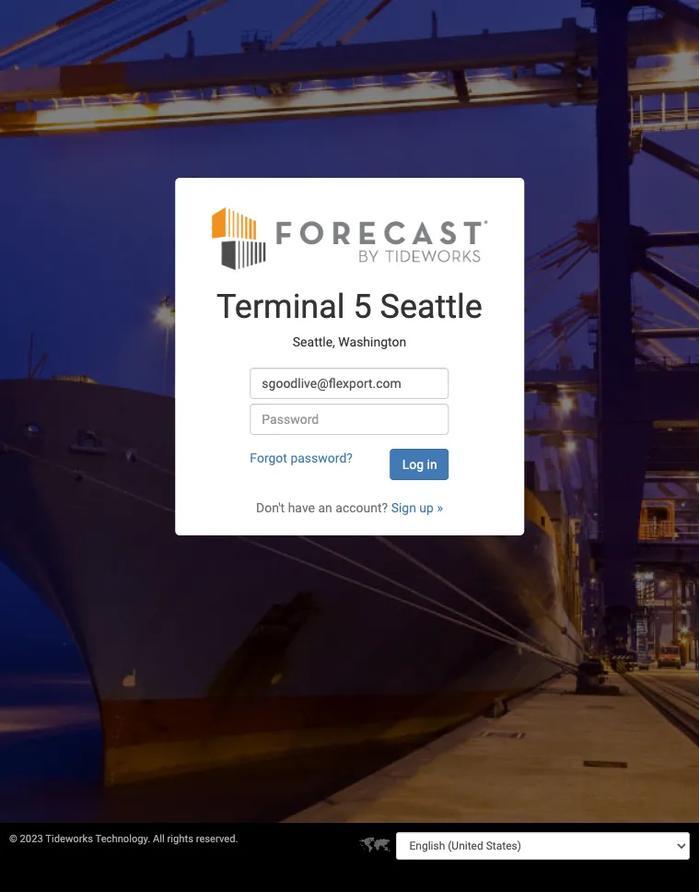 Task type: vqa. For each thing, say whether or not it's contained in the screenshot.
account?
yes



Task type: locate. For each thing, give the bounding box(es) containing it.
rights
[[167, 834, 194, 846]]

log in button
[[391, 449, 450, 481]]

© 2023 tideworks technology. all rights reserved.
[[9, 834, 238, 846]]

don't have an account? sign up »
[[256, 501, 444, 516]]

technology.
[[95, 834, 151, 846]]

tideworks
[[45, 834, 93, 846]]

sign up » link
[[392, 501, 444, 516]]

©
[[9, 834, 17, 846]]

2023
[[20, 834, 43, 846]]

forgot password? link
[[250, 451, 353, 466]]

seattle,
[[293, 335, 336, 349]]

terminal
[[217, 288, 345, 327]]

Email or username text field
[[250, 368, 450, 399]]

5
[[354, 288, 372, 327]]

reserved.
[[196, 834, 238, 846]]

terminal 5 seattle seattle, washington
[[217, 288, 483, 349]]

forecast® by tideworks image
[[212, 206, 488, 271]]



Task type: describe. For each thing, give the bounding box(es) containing it.
have
[[288, 501, 315, 516]]

sign
[[392, 501, 417, 516]]

don't
[[256, 501, 285, 516]]

washington
[[339, 335, 407, 349]]

all
[[153, 834, 165, 846]]

password?
[[291, 451, 353, 466]]

seattle
[[380, 288, 483, 327]]

forgot
[[250, 451, 288, 466]]

forgot password? log in
[[250, 451, 438, 472]]

account?
[[336, 501, 388, 516]]

log
[[403, 458, 424, 472]]

in
[[427, 458, 438, 472]]

up
[[420, 501, 434, 516]]

an
[[319, 501, 333, 516]]

Password password field
[[250, 404, 450, 435]]

»
[[437, 501, 444, 516]]



